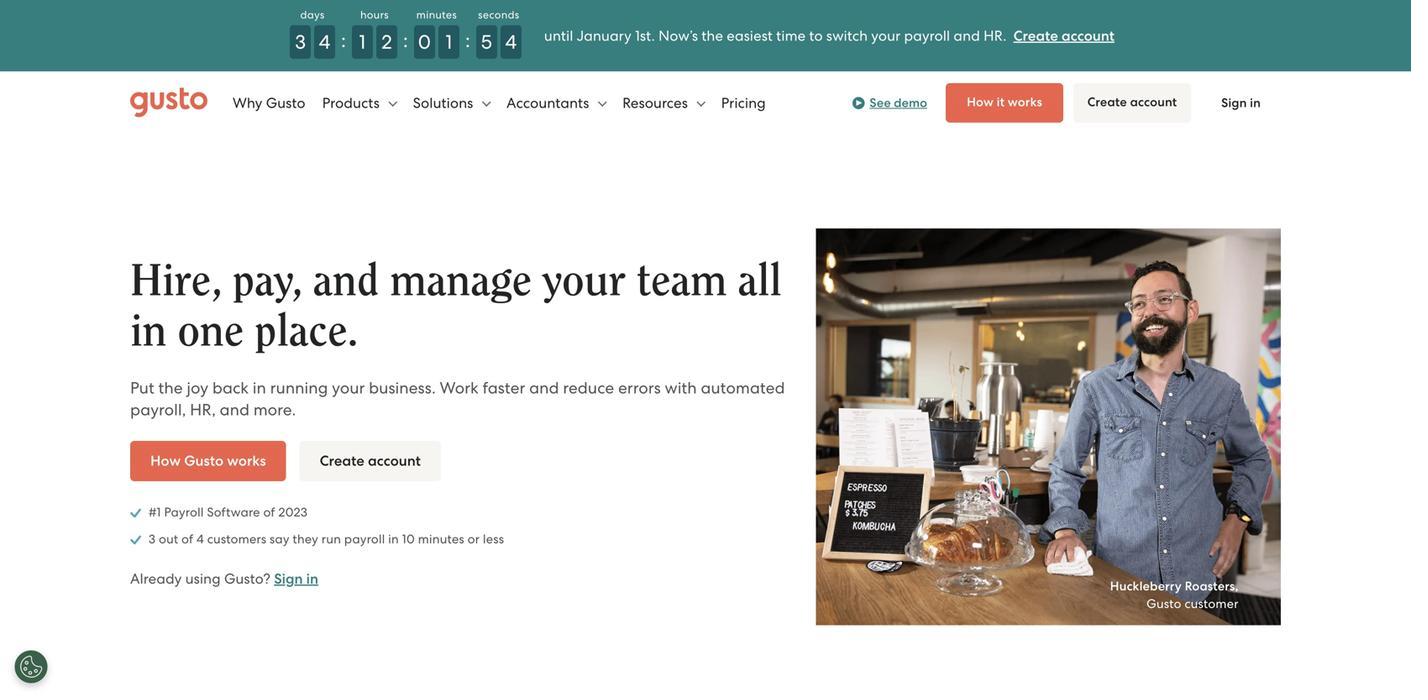 Task type: vqa. For each thing, say whether or not it's contained in the screenshot.
HOW related to How it works
yes



Task type: locate. For each thing, give the bounding box(es) containing it.
2 horizontal spatial 4
[[505, 30, 517, 54]]

4 down days
[[319, 30, 331, 54]]

works
[[1008, 95, 1043, 110], [227, 452, 266, 470]]

2 vertical spatial your
[[332, 378, 365, 398]]

accountants button
[[507, 78, 607, 128]]

seconds
[[478, 8, 520, 21]]

errors
[[618, 378, 661, 398]]

1 vertical spatial create account link
[[1074, 83, 1192, 123]]

hire, pay, and manage your team all in one place.
[[130, 259, 782, 354]]

2 horizontal spatial account
[[1131, 95, 1178, 110]]

1 horizontal spatial create
[[1014, 27, 1059, 44]]

gusto inside the 'main' element
[[266, 95, 305, 111]]

customer
[[1185, 596, 1239, 611]]

gusto inside huckleberry roasters, gusto customer
[[1147, 596, 1182, 611]]

1 vertical spatial the
[[158, 378, 183, 398]]

gusto down hr,
[[184, 452, 224, 470]]

1 vertical spatial gusto
[[184, 452, 224, 470]]

how inside the 'main' element
[[967, 95, 994, 110]]

1 horizontal spatial how
[[967, 95, 994, 110]]

0 horizontal spatial :
[[341, 29, 346, 52]]

in
[[1250, 95, 1261, 110], [130, 310, 167, 354], [253, 378, 266, 398], [388, 532, 399, 547], [306, 570, 319, 588]]

why gusto link
[[233, 78, 305, 128]]

joy
[[187, 378, 209, 398]]

easiest
[[727, 27, 773, 44]]

payroll
[[164, 505, 204, 520]]

2
[[382, 30, 392, 54]]

2 horizontal spatial create
[[1088, 95, 1128, 110]]

time
[[777, 27, 806, 44]]

0 horizontal spatial how
[[150, 452, 181, 470]]

run
[[322, 532, 341, 547]]

see demo link
[[852, 93, 928, 113]]

0 vertical spatial gusto
[[266, 95, 305, 111]]

2 horizontal spatial your
[[872, 27, 901, 44]]

1 vertical spatial payroll
[[344, 532, 385, 547]]

payroll
[[904, 27, 950, 44], [344, 532, 385, 547]]

gusto?
[[224, 570, 271, 587]]

4 down payroll
[[197, 532, 204, 547]]

0 horizontal spatial works
[[227, 452, 266, 470]]

: left 0
[[403, 29, 408, 52]]

all
[[738, 259, 782, 304]]

how left it
[[967, 95, 994, 110]]

see
[[870, 95, 891, 110]]

works for how gusto works
[[227, 452, 266, 470]]

0 vertical spatial the
[[702, 27, 723, 44]]

hr,
[[190, 400, 216, 420]]

0 vertical spatial 3
[[295, 30, 306, 54]]

your
[[872, 27, 901, 44], [543, 259, 626, 304], [332, 378, 365, 398]]

0 horizontal spatial 3
[[149, 532, 156, 547]]

0 horizontal spatial create
[[320, 452, 365, 470]]

create
[[1014, 27, 1059, 44], [1088, 95, 1128, 110], [320, 452, 365, 470]]

0 vertical spatial sign
[[1222, 95, 1247, 110]]

2 : from the left
[[403, 29, 408, 52]]

account
[[1062, 27, 1115, 44], [1131, 95, 1178, 110], [368, 452, 421, 470]]

put the joy back in running your business. work faster and reduce errors with automated payroll, hr, and more.
[[130, 378, 785, 420]]

:
[[341, 29, 346, 52], [403, 29, 408, 52], [465, 29, 470, 52]]

resources button
[[623, 78, 706, 128]]

1 horizontal spatial of
[[263, 505, 275, 520]]

1 : from the left
[[341, 29, 346, 52]]

4
[[319, 30, 331, 54], [505, 30, 517, 54], [197, 532, 204, 547]]

one
[[178, 310, 244, 354]]

: for 2
[[403, 29, 408, 52]]

0 horizontal spatial gusto
[[184, 452, 224, 470]]

0 vertical spatial works
[[1008, 95, 1043, 110]]

0 horizontal spatial sign in link
[[274, 570, 319, 588]]

products button
[[322, 78, 398, 128]]

1 horizontal spatial your
[[543, 259, 626, 304]]

1 horizontal spatial 4
[[319, 30, 331, 54]]

0 horizontal spatial of
[[182, 532, 193, 547]]

1 vertical spatial account
[[1131, 95, 1178, 110]]

0 vertical spatial minutes
[[417, 8, 457, 21]]

0 vertical spatial your
[[872, 27, 901, 44]]

0 horizontal spatial sign
[[274, 570, 303, 588]]

and left hr.
[[954, 27, 980, 44]]

1 vertical spatial create
[[1088, 95, 1128, 110]]

products
[[322, 95, 383, 111]]

manage
[[390, 259, 532, 304]]

1 vertical spatial how
[[150, 452, 181, 470]]

minutes
[[417, 8, 457, 21], [418, 532, 465, 547]]

and
[[954, 27, 980, 44], [313, 259, 379, 304], [529, 378, 559, 398], [220, 400, 250, 420]]

place.
[[255, 310, 358, 354]]

1 horizontal spatial account
[[1062, 27, 1115, 44]]

roasters,
[[1185, 579, 1239, 594]]

tiny image
[[857, 100, 863, 106]]

say
[[270, 532, 290, 547]]

1 vertical spatial works
[[227, 452, 266, 470]]

: left 5
[[465, 29, 470, 52]]

until
[[544, 27, 573, 44]]

1 horizontal spatial the
[[702, 27, 723, 44]]

0 vertical spatial create account
[[1088, 95, 1178, 110]]

of
[[263, 505, 275, 520], [182, 532, 193, 547]]

with
[[665, 378, 697, 398]]

3 down days
[[295, 30, 306, 54]]

0 horizontal spatial your
[[332, 378, 365, 398]]

how it works link
[[946, 83, 1064, 123]]

1 left 2
[[359, 30, 366, 54]]

pricing link
[[721, 78, 766, 128]]

1 horizontal spatial works
[[1008, 95, 1043, 110]]

automated
[[701, 378, 785, 398]]

less
[[483, 532, 504, 547]]

2 vertical spatial gusto
[[1147, 596, 1182, 611]]

3 out of 4 customers say they run payroll in 10 minutes or less
[[145, 532, 504, 547]]

0 horizontal spatial payroll
[[344, 532, 385, 547]]

payroll left hr.
[[904, 27, 950, 44]]

2023
[[278, 505, 308, 520]]

1 horizontal spatial gusto
[[266, 95, 305, 111]]

0 horizontal spatial the
[[158, 378, 183, 398]]

1 vertical spatial your
[[543, 259, 626, 304]]

the right now's
[[702, 27, 723, 44]]

the up payroll,
[[158, 378, 183, 398]]

1 horizontal spatial :
[[403, 29, 408, 52]]

1 right 0
[[446, 30, 452, 54]]

of left 2023
[[263, 505, 275, 520]]

2 horizontal spatial :
[[465, 29, 470, 52]]

create account inside the 'main' element
[[1088, 95, 1178, 110]]

gusto right why
[[266, 95, 305, 111]]

the
[[702, 27, 723, 44], [158, 378, 183, 398]]

1
[[359, 30, 366, 54], [446, 30, 452, 54]]

1 horizontal spatial create account
[[1088, 95, 1178, 110]]

10
[[402, 532, 415, 547]]

0 vertical spatial create
[[1014, 27, 1059, 44]]

3
[[295, 30, 306, 54], [149, 532, 156, 547]]

1 horizontal spatial 3
[[295, 30, 306, 54]]

works inside the 'main' element
[[1008, 95, 1043, 110]]

payroll,
[[130, 400, 186, 420]]

2 horizontal spatial gusto
[[1147, 596, 1182, 611]]

more.
[[254, 400, 296, 420]]

payroll right run
[[344, 532, 385, 547]]

0 horizontal spatial create account
[[320, 452, 421, 470]]

4 right 5
[[505, 30, 517, 54]]

: for 1
[[465, 29, 470, 52]]

until january 1st. now's the easiest time to switch your payroll and hr. create account
[[544, 27, 1115, 44]]

3 : from the left
[[465, 29, 470, 52]]

1 vertical spatial 3
[[149, 532, 156, 547]]

0 vertical spatial account
[[1062, 27, 1115, 44]]

: left 2
[[341, 29, 346, 52]]

business.
[[369, 378, 436, 398]]

2 vertical spatial account
[[368, 452, 421, 470]]

1 horizontal spatial 1
[[446, 30, 452, 54]]

out
[[159, 532, 178, 547]]

solutions button
[[413, 78, 491, 128]]

january
[[577, 27, 632, 44]]

1 vertical spatial sign in link
[[274, 570, 319, 588]]

1 horizontal spatial payroll
[[904, 27, 950, 44]]

sign in
[[1222, 95, 1261, 110]]

gusto
[[266, 95, 305, 111], [184, 452, 224, 470], [1147, 596, 1182, 611]]

0 vertical spatial payroll
[[904, 27, 950, 44]]

customers
[[207, 532, 267, 547]]

minutes up 0
[[417, 8, 457, 21]]

software
[[207, 505, 260, 520]]

1 horizontal spatial sign
[[1222, 95, 1247, 110]]

works up software
[[227, 452, 266, 470]]

and up place.
[[313, 259, 379, 304]]

gusto image image
[[816, 229, 1281, 625]]

works right it
[[1008, 95, 1043, 110]]

1 horizontal spatial sign in link
[[1202, 84, 1281, 122]]

solutions
[[413, 95, 477, 111]]

0 horizontal spatial 1
[[359, 30, 366, 54]]

create account
[[1088, 95, 1178, 110], [320, 452, 421, 470]]

accountants
[[507, 95, 593, 111]]

minutes left or in the bottom of the page
[[418, 532, 465, 547]]

hr.
[[984, 27, 1007, 44]]

how
[[967, 95, 994, 110], [150, 452, 181, 470]]

sign
[[1222, 95, 1247, 110], [274, 570, 303, 588]]

already
[[130, 570, 182, 587]]

0 vertical spatial of
[[263, 505, 275, 520]]

and right the faster
[[529, 378, 559, 398]]

of right out
[[182, 532, 193, 547]]

sign in link
[[1202, 84, 1281, 122], [274, 570, 319, 588]]

work
[[440, 378, 479, 398]]

how down payroll,
[[150, 452, 181, 470]]

0 vertical spatial how
[[967, 95, 994, 110]]

0 horizontal spatial account
[[368, 452, 421, 470]]

hire,
[[130, 259, 222, 304]]

3 left out
[[149, 532, 156, 547]]

see demo
[[870, 95, 928, 110]]

0 vertical spatial sign in link
[[1202, 84, 1281, 122]]

gusto down huckleberry
[[1147, 596, 1182, 611]]



Task type: describe. For each thing, give the bounding box(es) containing it.
gusto for why
[[266, 95, 305, 111]]

the inside put the joy back in running your business. work faster and reduce errors with automated payroll, hr, and more.
[[158, 378, 183, 398]]

online payroll services, hr, and benefits | gusto image
[[130, 88, 208, 118]]

: for 4
[[341, 29, 346, 52]]

it
[[997, 95, 1005, 110]]

and inside hire, pay, and manage your team all in one place.
[[313, 259, 379, 304]]

why gusto
[[233, 95, 305, 111]]

3 for 3
[[295, 30, 306, 54]]

already using gusto? sign in
[[130, 570, 319, 588]]

3 for 3 out of 4 customers say they run payroll in 10 minutes or less
[[149, 532, 156, 547]]

account inside the 'main' element
[[1131, 95, 1178, 110]]

they
[[293, 532, 318, 547]]

how gusto works
[[150, 452, 266, 470]]

4 for 3
[[319, 30, 331, 54]]

why
[[233, 95, 263, 111]]

1 vertical spatial minutes
[[418, 532, 465, 547]]

your inside hire, pay, and manage your team all in one place.
[[543, 259, 626, 304]]

hours
[[360, 8, 389, 21]]

create inside the 'main' element
[[1088, 95, 1128, 110]]

days
[[300, 8, 325, 21]]

works for how it works
[[1008, 95, 1043, 110]]

#1 payroll software of 2023
[[145, 505, 308, 520]]

1 vertical spatial sign
[[274, 570, 303, 588]]

to
[[810, 27, 823, 44]]

in inside put the joy back in running your business. work faster and reduce errors with automated payroll, hr, and more.
[[253, 378, 266, 398]]

#1
[[149, 505, 161, 520]]

running
[[270, 378, 328, 398]]

2 1 from the left
[[446, 30, 452, 54]]

how for how gusto works
[[150, 452, 181, 470]]

and down back
[[220, 400, 250, 420]]

now's
[[659, 27, 698, 44]]

pricing
[[721, 95, 766, 111]]

huckleberry roasters, gusto customer
[[1111, 579, 1239, 611]]

the inside until january 1st. now's the easiest time to switch your payroll and hr. create account
[[702, 27, 723, 44]]

4 for 5
[[505, 30, 517, 54]]

how for how it works
[[967, 95, 994, 110]]

gusto for how
[[184, 452, 224, 470]]

put
[[130, 378, 154, 398]]

team
[[637, 259, 727, 304]]

0 vertical spatial create account link
[[1014, 27, 1115, 44]]

payroll inside until january 1st. now's the easiest time to switch your payroll and hr. create account
[[904, 27, 950, 44]]

or
[[468, 532, 480, 547]]

demo
[[894, 95, 928, 110]]

in inside hire, pay, and manage your team all in one place.
[[130, 310, 167, 354]]

your inside put the joy back in running your business. work faster and reduce errors with automated payroll, hr, and more.
[[332, 378, 365, 398]]

huckleberry
[[1111, 579, 1182, 594]]

your inside until january 1st. now's the easiest time to switch your payroll and hr. create account
[[872, 27, 901, 44]]

sign inside the 'main' element
[[1222, 95, 1247, 110]]

1st.
[[635, 27, 655, 44]]

2 vertical spatial create account link
[[300, 441, 441, 481]]

faster
[[483, 378, 526, 398]]

0
[[418, 30, 431, 54]]

5
[[481, 30, 492, 54]]

using
[[185, 570, 221, 587]]

1 vertical spatial of
[[182, 532, 193, 547]]

0 horizontal spatial 4
[[197, 532, 204, 547]]

reduce
[[563, 378, 614, 398]]

main element
[[130, 78, 1281, 128]]

1 vertical spatial create account
[[320, 452, 421, 470]]

how gusto works link
[[130, 441, 286, 481]]

resources
[[623, 95, 692, 111]]

switch
[[827, 27, 868, 44]]

back
[[212, 378, 249, 398]]

and inside until january 1st. now's the easiest time to switch your payroll and hr. create account
[[954, 27, 980, 44]]

2 vertical spatial create
[[320, 452, 365, 470]]

pay,
[[233, 259, 302, 304]]

how it works
[[967, 95, 1043, 110]]

1 1 from the left
[[359, 30, 366, 54]]



